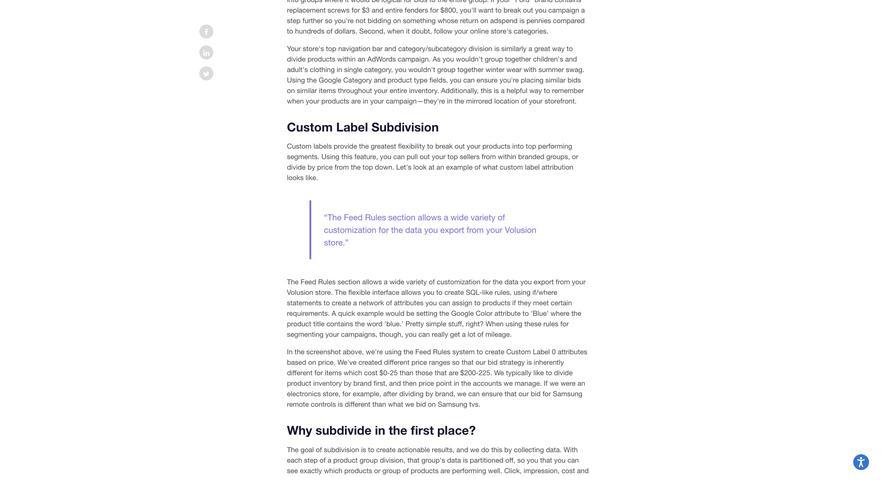 Task type: locate. For each thing, give the bounding box(es) containing it.
cost
[[364, 369, 378, 377], [562, 466, 575, 475]]

1 vertical spatial each
[[388, 477, 404, 477]]

data
[[405, 225, 422, 235], [505, 278, 519, 286], [447, 456, 461, 464], [324, 477, 338, 477]]

that
[[462, 358, 474, 366], [435, 369, 447, 377], [505, 390, 517, 398], [408, 456, 420, 464], [540, 456, 552, 464]]

0 vertical spatial if
[[544, 379, 548, 387]]

1 horizontal spatial be
[[563, 477, 571, 477]]

on down brand,
[[428, 400, 436, 408]]

store.
[[324, 238, 345, 247], [315, 288, 333, 296]]

single up "category" on the top
[[344, 65, 362, 73]]

ensure
[[477, 76, 498, 84], [482, 390, 503, 398]]

within inside your store's top navigation bar and category/subcategory division is similarly a great way to divide products within an adwords campaign. as you wouldn't group together children's and adult's clothing in single category, you wouldn't group together winter wear with summer swag. using the google category and product type fields, you can ensure you're placing similar bids on similar items throughout your entire inventory. additionally, this is a helpful way to remember when your products are in your campaign—they're in the mirrored location of your storefront.
[[337, 55, 356, 63]]

attributes inside in the screenshot above, we're using the feed rules system to create custom label 0 attributes based on price. we've created different price ranges so that our bid strategy is inherently different for items which cost $0-25 than those that are $200-225. we typically like to divide product inventory by brand first, and then price point in the accounts we manage. if we were an electronics store, for example, after dividing by brand, we can ensure that our bid for samsung remote controls is different than what we bid on samsung tvs.
[[558, 348, 587, 356]]

cost inside the goal of subdivision is to create actionable results, and we do this by collecting data. with each step of a product group division, that group's data is partitioned off, so you that you can see exactly which products or group of products are performing well. click, impression, cost and transaction data are available at each step. if you had a blanket single bid, you wouldn't be a
[[562, 466, 575, 475]]

if inside in the screenshot above, we're using the feed rules system to create custom label 0 attributes based on price. we've created different price ranges so that our bid strategy is inherently different for items which cost $0-25 than those that are $200-225. we typically like to divide product inventory by brand first, and then price point in the accounts we manage. if we were an electronics store, for example, after dividing by brand, we can ensure that our bid for samsung remote controls is different than what we bid on samsung tvs.
[[544, 379, 548, 387]]

1 vertical spatial export
[[534, 278, 554, 286]]

allows for the feed rules section allows a wide variety of customization for the data you export from your volusion store.
[[418, 212, 442, 222]]

labels
[[314, 142, 332, 150]]

if inside the goal of subdivision is to create actionable results, and we do this by collecting data. with each step of a product group division, that group's data is partitioned off, so you that you can see exactly which products or group of products are performing well. click, impression, cost and transaction data are available at each step. if you had a blanket single bid, you wouldn't be a
[[423, 477, 427, 477]]

section for the feed rules section allows a wide variety of customization for the data you export from your volusion store. the flexible interface allows you to create sql-like rules, using if/where statements to create a network of attributes you can assign to products if they meet certain requirements. a quick example would be setting the google color attribute to 'blue' where the product title contains the word 'blue.' pretty simple stuff, right? when using these rules for segmenting your campaigns, though, you can really get a lot of mileage.
[[338, 278, 360, 286]]

attributes
[[394, 299, 424, 307], [558, 348, 587, 356]]

the
[[328, 212, 342, 222], [287, 278, 299, 286], [335, 288, 346, 296], [287, 445, 299, 454]]

facebook image
[[204, 29, 208, 36]]

custom for custom labels provide the greatest flexibility to break out your products into top performing segments. using this feature, you can pull out your top sellers from within branded groups, or divide by price from the top down. let's look at an example of what custom label attribution looks like.
[[287, 142, 312, 150]]

wide inside the feed rules section allows a wide variety of customization for the data you export from your volusion store. the flexible interface allows you to create sql-like rules, using if/where statements to create a network of attributes you can assign to products if they meet certain requirements. a quick example would be setting the google color attribute to 'blue' where the product title contains the word 'blue.' pretty simple stuff, right? when using these rules for segmenting your campaigns, though, you can really get a lot of mileage.
[[390, 278, 404, 286]]

items up inventory
[[325, 369, 342, 377]]

1 horizontal spatial within
[[498, 153, 516, 161]]

like left 'rules,'
[[482, 288, 493, 296]]

wide inside the feed rules section allows a wide variety of customization for the data you export from your volusion store.
[[451, 212, 468, 222]]

or right groups,
[[572, 153, 578, 161]]

0 horizontal spatial or
[[374, 466, 381, 475]]

items
[[319, 86, 336, 94], [325, 369, 342, 377]]

1 horizontal spatial bid
[[488, 358, 498, 366]]

like down inherently
[[534, 369, 544, 377]]

cost down with in the bottom of the page
[[562, 466, 575, 475]]

with
[[564, 445, 578, 454]]

1 horizontal spatial customization
[[437, 278, 481, 286]]

1 vertical spatial bid
[[531, 390, 541, 398]]

0 horizontal spatial like
[[482, 288, 493, 296]]

1 horizontal spatial wide
[[451, 212, 468, 222]]

1 horizontal spatial out
[[455, 142, 465, 150]]

store. for the feed rules section allows a wide variety of customization for the data you export from your volusion store. the flexible interface allows you to create sql-like rules, using if/where statements to create a network of attributes you can assign to products if they meet certain requirements. a quick example would be setting the google color attribute to 'blue' where the product title contains the word 'blue.' pretty simple stuff, right? when using these rules for segmenting your campaigns, though, you can really get a lot of mileage.
[[315, 288, 333, 296]]

variety
[[471, 212, 496, 222], [406, 278, 427, 286]]

data inside the feed rules section allows a wide variety of customization for the data you export from your volusion store. the flexible interface allows you to create sql-like rules, using if/where statements to create a network of attributes you can assign to products if they meet certain requirements. a quick example would be setting the google color attribute to 'blue' where the product title contains the word 'blue.' pretty simple stuff, right? when using these rules for segmenting your campaigns, though, you can really get a lot of mileage.
[[505, 278, 519, 286]]

if/where
[[533, 288, 557, 296]]

out up sellers
[[455, 142, 465, 150]]

custom
[[500, 163, 523, 171]]

an down navigation
[[358, 55, 365, 63]]

0 vertical spatial what
[[483, 163, 498, 171]]

0 horizontal spatial single
[[344, 65, 362, 73]]

on left price.
[[308, 358, 316, 366]]

mileage.
[[486, 330, 512, 338]]

customization inside the feed rules section allows a wide variety of customization for the data you export from your volusion store. the flexible interface allows you to create sql-like rules, using if/where statements to create a network of attributes you can assign to products if they meet certain requirements. a quick example would be setting the google color attribute to 'blue' where the product title contains the word 'blue.' pretty simple stuff, right? when using these rules for segmenting your campaigns, though, you can really get a lot of mileage.
[[437, 278, 481, 286]]

is down store,
[[338, 400, 343, 408]]

samsung down were
[[553, 390, 583, 398]]

1 horizontal spatial export
[[534, 278, 554, 286]]

within up custom
[[498, 153, 516, 161]]

0 horizontal spatial which
[[324, 466, 342, 475]]

and up the swag.
[[565, 55, 577, 63]]

0 vertical spatial price
[[317, 163, 333, 171]]

product inside the goal of subdivision is to create actionable results, and we do this by collecting data. with each step of a product group division, that group's data is partitioned off, so you that you can see exactly which products or group of products are performing well. click, impression, cost and transaction data are available at each step. if you had a blanket single bid, you wouldn't be a
[[333, 456, 358, 464]]

can
[[463, 76, 475, 84], [393, 153, 405, 161], [439, 299, 450, 307], [419, 330, 430, 338], [468, 390, 480, 398], [568, 456, 579, 464]]

division,
[[380, 456, 406, 464]]

at right available
[[381, 477, 387, 477]]

to up storefront.
[[544, 86, 550, 94]]

can inside your store's top navigation bar and category/subcategory division is similarly a great way to divide products within an adwords campaign. as you wouldn't group together children's and adult's clothing in single category, you wouldn't group together winter wear with summer swag. using the google category and product type fields, you can ensure you're placing similar bids on similar items throughout your entire inventory. additionally, this is a helpful way to remember when your products are in your campaign—they're in the mirrored location of your storefront.
[[463, 76, 475, 84]]

you inside custom labels provide the greatest flexibility to break out your products into top performing segments. using this feature, you can pull out your top sellers from within branded groups, or divide by price from the top down. let's look at an example of what custom label attribution looks like.
[[380, 153, 391, 161]]

in inside in the screenshot above, we're using the feed rules system to create custom label 0 attributes based on price. we've created different price ranges so that our bid strategy is inherently different for items which cost $0-25 than those that are $200-225. we typically like to divide product inventory by brand first, and then price point in the accounts we manage. if we were an electronics store, for example, after dividing by brand, we can ensure that our bid for samsung remote controls is different than what we bid on samsung tvs.
[[454, 379, 459, 387]]

when
[[486, 320, 504, 328]]

2 horizontal spatial feed
[[415, 348, 431, 356]]

be inside the goal of subdivision is to create actionable results, and we do this by collecting data. with each step of a product group division, that group's data is partitioned off, so you that you can see exactly which products or group of products are performing well. click, impression, cost and transaction data are available at each step. if you had a blanket single bid, you wouldn't be a
[[563, 477, 571, 477]]

1 horizontal spatial google
[[451, 309, 474, 317]]

0 vertical spatial bid
[[488, 358, 498, 366]]

so right off,
[[517, 456, 525, 464]]

2 horizontal spatial rules
[[433, 348, 451, 356]]

what inside in the screenshot above, we're using the feed rules system to create custom label 0 attributes based on price. we've created different price ranges so that our bid strategy is inherently different for items which cost $0-25 than those that are $200-225. we typically like to divide product inventory by brand first, and then price point in the accounts we manage. if we were an electronics store, for example, after dividing by brand, we can ensure that our bid for samsung remote controls is different than what we bid on samsung tvs.
[[388, 400, 403, 408]]

1 vertical spatial label
[[533, 348, 550, 356]]

1 horizontal spatial label
[[533, 348, 550, 356]]

1 horizontal spatial samsung
[[553, 390, 583, 398]]

the inside the feed rules section allows a wide variety of customization for the data you export from your volusion store.
[[391, 225, 403, 235]]

divide inside in the screenshot above, we're using the feed rules system to create custom label 0 attributes based on price. we've created different price ranges so that our bid strategy is inherently different for items which cost $0-25 than those that are $200-225. we typically like to divide product inventory by brand first, and then price point in the accounts we manage. if we were an electronics store, for example, after dividing by brand, we can ensure that our bid for samsung remote controls is different than what we bid on samsung tvs.
[[554, 369, 573, 377]]

can inside the goal of subdivision is to create actionable results, and we do this by collecting data. with each step of a product group division, that group's data is partitioned off, so you that you can see exactly which products or group of products are performing well. click, impression, cost and transaction data are available at each step. if you had a blanket single bid, you wouldn't be a
[[568, 456, 579, 464]]

stuff,
[[448, 320, 464, 328]]

customization inside the feed rules section allows a wide variety of customization for the data you export from your volusion store.
[[324, 225, 376, 235]]

1 vertical spatial performing
[[452, 466, 486, 475]]

your inside the feed rules section allows a wide variety of customization for the data you export from your volusion store.
[[486, 225, 503, 235]]

0 vertical spatial using
[[287, 76, 305, 84]]

2 vertical spatial divide
[[554, 369, 573, 377]]

meet
[[533, 299, 549, 307]]

out up "look"
[[420, 153, 430, 161]]

together
[[505, 55, 531, 63], [458, 65, 484, 73]]

ensure down accounts
[[482, 390, 503, 398]]

volusion for the feed rules section allows a wide variety of customization for the data you export from your volusion store.
[[505, 225, 537, 235]]

ensure down winter
[[477, 76, 498, 84]]

within down navigation
[[337, 55, 356, 63]]

can up the let's
[[393, 153, 405, 161]]

by up like.
[[308, 163, 315, 171]]

different
[[384, 358, 410, 366], [287, 369, 313, 377], [345, 400, 370, 408]]

top
[[326, 44, 336, 52], [526, 142, 536, 150], [448, 153, 458, 161], [363, 163, 373, 171]]

customization for the feed rules section allows a wide variety of customization for the data you export from your volusion store. the flexible interface allows you to create sql-like rules, using if/where statements to create a network of attributes you can assign to products if they meet certain requirements. a quick example would be setting the google color attribute to 'blue' where the product title contains the word 'blue.' pretty simple stuff, right? when using these rules for segmenting your campaigns, though, you can really get a lot of mileage.
[[437, 278, 481, 286]]

bid down dividing
[[416, 400, 426, 408]]

$0-
[[380, 369, 390, 377]]

top inside your store's top navigation bar and category/subcategory division is similarly a great way to divide products within an adwords campaign. as you wouldn't group together children's and adult's clothing in single category, you wouldn't group together winter wear with summer swag. using the google category and product type fields, you can ensure you're placing similar bids on similar items throughout your entire inventory. additionally, this is a helpful way to remember when your products are in your campaign—they're in the mirrored location of your storefront.
[[326, 44, 336, 52]]

rules for the feed rules section allows a wide variety of customization for the data you export from your volusion store.
[[365, 212, 386, 222]]

at
[[429, 163, 435, 171], [381, 477, 387, 477]]

inherently
[[534, 358, 564, 366]]

which down "we've"
[[344, 369, 362, 377]]

way up children's at the right
[[552, 44, 565, 52]]

which
[[344, 369, 362, 377], [324, 466, 342, 475]]

1 vertical spatial at
[[381, 477, 387, 477]]

1 vertical spatial wide
[[390, 278, 404, 286]]

wouldn't up type
[[408, 65, 435, 73]]

to up requirements.
[[324, 299, 330, 307]]

1 vertical spatial single
[[487, 477, 505, 477]]

strategy
[[500, 358, 525, 366]]

export inside the feed rules section allows a wide variety of customization for the data you export from your volusion store.
[[440, 225, 464, 235]]

volusion for the feed rules section allows a wide variety of customization for the data you export from your volusion store. the flexible interface allows you to create sql-like rules, using if/where statements to create a network of attributes you can assign to products if they meet certain requirements. a quick example would be setting the google color attribute to 'blue' where the product title contains the word 'blue.' pretty simple stuff, right? when using these rules for segmenting your campaigns, though, you can really get a lot of mileage.
[[287, 288, 313, 296]]

1 vertical spatial items
[[325, 369, 342, 377]]

1 horizontal spatial than
[[400, 369, 414, 377]]

and down category,
[[374, 76, 386, 84]]

can down with in the bottom of the page
[[568, 456, 579, 464]]

variety inside the feed rules section allows a wide variety of customization for the data you export from your volusion store. the flexible interface allows you to create sql-like rules, using if/where statements to create a network of attributes you can assign to products if they meet certain requirements. a quick example would be setting the google color attribute to 'blue' where the product title contains the word 'blue.' pretty simple stuff, right? when using these rules for segmenting your campaigns, though, you can really get a lot of mileage.
[[406, 278, 427, 286]]

your
[[374, 86, 388, 94], [306, 97, 320, 105], [370, 97, 384, 105], [529, 97, 543, 105], [467, 142, 481, 150], [432, 153, 446, 161], [486, 225, 503, 235], [572, 278, 586, 286], [326, 330, 339, 338]]

attributes up would
[[394, 299, 424, 307]]

0 vertical spatial different
[[384, 358, 410, 366]]

0 vertical spatial label
[[336, 120, 368, 134]]

wide
[[451, 212, 468, 222], [390, 278, 404, 286]]

and inside in the screenshot above, we're using the feed rules system to create custom label 0 attributes based on price. we've created different price ranges so that our bid strategy is inherently different for items which cost $0-25 than those that are $200-225. we typically like to divide product inventory by brand first, and then price point in the accounts we manage. if we were an electronics store, for example, after dividing by brand, we can ensure that our bid for samsung remote controls is different than what we bid on samsung tvs.
[[389, 379, 401, 387]]

0 horizontal spatial rules
[[318, 278, 336, 286]]

ensure inside your store's top navigation bar and category/subcategory division is similarly a great way to divide products within an adwords campaign. as you wouldn't group together children's and adult's clothing in single category, you wouldn't group together winter wear with summer swag. using the google category and product type fields, you can ensure you're placing similar bids on similar items throughout your entire inventory. additionally, this is a helpful way to remember when your products are in your campaign—they're in the mirrored location of your storefront.
[[477, 76, 498, 84]]

at inside the goal of subdivision is to create actionable results, and we do this by collecting data. with each step of a product group division, that group's data is partitioned off, so you that you can see exactly which products or group of products are performing well. click, impression, cost and transaction data are available at each step. if you had a blanket single bid, you wouldn't be a
[[381, 477, 387, 477]]

our up 225.
[[476, 358, 486, 366]]

we've
[[338, 358, 357, 366]]

create up quick
[[332, 299, 351, 307]]

the inside the feed rules section allows a wide variety of customization for the data you export from your volusion store.
[[328, 212, 342, 222]]

to
[[567, 44, 573, 52], [544, 86, 550, 94], [427, 142, 433, 150], [436, 288, 443, 296], [324, 299, 330, 307], [474, 299, 481, 307], [523, 309, 529, 317], [477, 348, 483, 356], [546, 369, 552, 377], [368, 445, 374, 454]]

we
[[504, 379, 513, 387], [550, 379, 559, 387], [457, 390, 466, 398], [405, 400, 414, 408], [470, 445, 479, 454]]

can up additionally,
[[463, 76, 475, 84]]

rules inside the feed rules section allows a wide variety of customization for the data you export from your volusion store. the flexible interface allows you to create sql-like rules, using if/where statements to create a network of attributes you can assign to products if they meet certain requirements. a quick example would be setting the google color attribute to 'blue' where the product title contains the word 'blue.' pretty simple stuff, right? when using these rules for segmenting your campaigns, though, you can really get a lot of mileage.
[[318, 278, 336, 286]]

children's
[[533, 55, 563, 63]]

way
[[552, 44, 565, 52], [529, 86, 542, 94]]

this right do
[[491, 445, 503, 454]]

0 vertical spatial like
[[482, 288, 493, 296]]

2 vertical spatial an
[[578, 379, 585, 387]]

category/subcategory
[[398, 44, 467, 52]]

1 horizontal spatial together
[[505, 55, 531, 63]]

data inside the feed rules section allows a wide variety of customization for the data you export from your volusion store.
[[405, 225, 422, 235]]

requirements.
[[287, 309, 330, 317]]

on inside your store's top navigation bar and category/subcategory division is similarly a great way to divide products within an adwords campaign. as you wouldn't group together children's and adult's clothing in single category, you wouldn't group together winter wear with summer swag. using the google category and product type fields, you can ensure you're placing similar bids on similar items throughout your entire inventory. additionally, this is a helpful way to remember when your products are in your campaign—they're in the mirrored location of your storefront.
[[287, 86, 295, 94]]

1 horizontal spatial an
[[437, 163, 444, 171]]

225.
[[479, 369, 492, 377]]

1 horizontal spatial so
[[517, 456, 525, 464]]

each left step.
[[388, 477, 404, 477]]

example inside the feed rules section allows a wide variety of customization for the data you export from your volusion store. the flexible interface allows you to create sql-like rules, using if/where statements to create a network of attributes you can assign to products if they meet certain requirements. a quick example would be setting the google color attribute to 'blue' where the product title contains the word 'blue.' pretty simple stuff, right? when using these rules for segmenting your campaigns, though, you can really get a lot of mileage.
[[357, 309, 384, 317]]

0 horizontal spatial be
[[406, 309, 414, 317]]

divide inside custom labels provide the greatest flexibility to break out your products into top performing segments. using this feature, you can pull out your top sellers from within branded groups, or divide by price from the top down. let's look at an example of what custom label attribution looks like.
[[287, 163, 306, 171]]

which right exactly
[[324, 466, 342, 475]]

inventory
[[313, 379, 342, 387]]

an inside custom labels provide the greatest flexibility to break out your products into top performing segments. using this feature, you can pull out your top sellers from within branded groups, or divide by price from the top down. let's look at an example of what custom label attribution looks like.
[[437, 163, 444, 171]]

customization for the feed rules section allows a wide variety of customization for the data you export from your volusion store.
[[324, 225, 376, 235]]

of inside the feed rules section allows a wide variety of customization for the data you export from your volusion store.
[[498, 212, 505, 222]]

are inside in the screenshot above, we're using the feed rules system to create custom label 0 attributes based on price. we've created different price ranges so that our bid strategy is inherently different for items which cost $0-25 than those that are $200-225. we typically like to divide product inventory by brand first, and then price point in the accounts we manage. if we were an electronics store, for example, after dividing by brand, we can ensure that our bid for samsung remote controls is different than what we bid on samsung tvs.
[[449, 369, 458, 377]]

the goal of subdivision is to create actionable results, and we do this by collecting data. with each step of a product group division, that group's data is partitioned off, so you that you can see exactly which products or group of products are performing well. click, impression, cost and transaction data are available at each step. if you had a blanket single bid, you wouldn't be a
[[287, 445, 589, 477]]

0 horizontal spatial volusion
[[287, 288, 313, 296]]

brand
[[353, 379, 372, 387]]

1 vertical spatial so
[[517, 456, 525, 464]]

looks
[[287, 174, 304, 182]]

bid up we
[[488, 358, 498, 366]]

example inside custom labels provide the greatest flexibility to break out your products into top performing segments. using this feature, you can pull out your top sellers from within branded groups, or divide by price from the top down. let's look at an example of what custom label attribution looks like.
[[446, 163, 473, 171]]

we left were
[[550, 379, 559, 387]]

attributes inside the feed rules section allows a wide variety of customization for the data you export from your volusion store. the flexible interface allows you to create sql-like rules, using if/where statements to create a network of attributes you can assign to products if they meet certain requirements. a quick example would be setting the google color attribute to 'blue' where the product title contains the word 'blue.' pretty simple stuff, right? when using these rules for segmenting your campaigns, though, you can really get a lot of mileage.
[[394, 299, 424, 307]]

than down after
[[372, 400, 386, 408]]

lot
[[468, 330, 476, 338]]

0 vertical spatial store.
[[324, 238, 345, 247]]

from inside the feed rules section allows a wide variety of customization for the data you export from your volusion store.
[[467, 225, 484, 235]]

way down placing
[[529, 86, 542, 94]]

transaction
[[287, 477, 322, 477]]

2 horizontal spatial an
[[578, 379, 585, 387]]

and down 25
[[389, 379, 401, 387]]

if
[[544, 379, 548, 387], [423, 477, 427, 477]]

in down throughout
[[363, 97, 368, 105]]

1 horizontal spatial single
[[487, 477, 505, 477]]

0 horizontal spatial variety
[[406, 278, 427, 286]]

break
[[435, 142, 453, 150]]

1 horizontal spatial volusion
[[505, 225, 537, 235]]

2 vertical spatial using
[[385, 348, 402, 356]]

from inside the feed rules section allows a wide variety of customization for the data you export from your volusion store. the flexible interface allows you to create sql-like rules, using if/where statements to create a network of attributes you can assign to products if they meet certain requirements. a quick example would be setting the google color attribute to 'blue' where the product title contains the word 'blue.' pretty simple stuff, right? when using these rules for segmenting your campaigns, though, you can really get a lot of mileage.
[[556, 278, 570, 286]]

0 vertical spatial allows
[[418, 212, 442, 222]]

0 horizontal spatial feed
[[301, 278, 316, 286]]

google down clothing
[[319, 76, 341, 84]]

1 vertical spatial attributes
[[558, 348, 587, 356]]

allows inside the feed rules section allows a wide variety of customization for the data you export from your volusion store.
[[418, 212, 442, 222]]

price inside custom labels provide the greatest flexibility to break out your products into top performing segments. using this feature, you can pull out your top sellers from within branded groups, or divide by price from the top down. let's look at an example of what custom label attribution looks like.
[[317, 163, 333, 171]]

we down we
[[504, 379, 513, 387]]

twitter image
[[203, 71, 210, 78]]

single inside the goal of subdivision is to create actionable results, and we do this by collecting data. with each step of a product group division, that group's data is partitioned off, so you that you can see exactly which products or group of products are performing well. click, impression, cost and transaction data are available at each step. if you had a blanket single bid, you wouldn't be a
[[487, 477, 505, 477]]

custom inside in the screenshot above, we're using the feed rules system to create custom label 0 attributes based on price. we've created different price ranges so that our bid strategy is inherently different for items which cost $0-25 than those that are $200-225. we typically like to divide product inventory by brand first, and then price point in the accounts we manage. if we were an electronics store, for example, after dividing by brand, we can ensure that our bid for samsung remote controls is different than what we bid on samsung tvs.
[[506, 348, 531, 356]]

using down attribute at bottom
[[506, 320, 523, 328]]

or inside the goal of subdivision is to create actionable results, and we do this by collecting data. with each step of a product group division, that group's data is partitioned off, so you that you can see exactly which products or group of products are performing well. click, impression, cost and transaction data are available at each step. if you had a blanket single bid, you wouldn't be a
[[374, 466, 381, 475]]

simple
[[426, 320, 446, 328]]

price up 'those'
[[412, 358, 427, 366]]

0 vertical spatial way
[[552, 44, 565, 52]]

0 vertical spatial ensure
[[477, 76, 498, 84]]

create up assign
[[445, 288, 464, 296]]

in up division,
[[375, 423, 385, 438]]

the for the goal of subdivision is to create actionable results, and we do this by collecting data. with each step of a product group division, that group's data is partitioned off, so you that you can see exactly which products or group of products are performing well. click, impression, cost and transaction data are available at each step. if you had a blanket single bid, you wouldn't be a
[[287, 445, 299, 454]]

2 vertical spatial custom
[[506, 348, 531, 356]]

that up $200-
[[462, 358, 474, 366]]

the inside the goal of subdivision is to create actionable results, and we do this by collecting data. with each step of a product group division, that group's data is partitioned off, so you that you can see exactly which products or group of products are performing well. click, impression, cost and transaction data are available at each step. if you had a blanket single bid, you wouldn't be a
[[287, 445, 299, 454]]

feed inside the feed rules section allows a wide variety of customization for the data you export from your volusion store.
[[344, 212, 363, 222]]

allows
[[418, 212, 442, 222], [362, 278, 382, 286], [401, 288, 421, 296]]

by up off,
[[504, 445, 512, 454]]

so down system
[[452, 358, 460, 366]]

section inside the feed rules section allows a wide variety of customization for the data you export from your volusion store.
[[388, 212, 416, 222]]

do
[[481, 445, 489, 454]]

you
[[443, 55, 454, 63], [395, 65, 406, 73], [450, 76, 461, 84], [380, 153, 391, 161], [424, 225, 438, 235], [520, 278, 532, 286], [423, 288, 434, 296], [426, 299, 437, 307], [405, 330, 417, 338], [527, 456, 538, 464], [554, 456, 566, 464], [429, 477, 440, 477], [521, 477, 532, 477]]

2 horizontal spatial wouldn't
[[534, 477, 561, 477]]

feed inside in the screenshot above, we're using the feed rules system to create custom label 0 attributes based on price. we've created different price ranges so that our bid strategy is inherently different for items which cost $0-25 than those that are $200-225. we typically like to divide product inventory by brand first, and then price point in the accounts we manage. if we were an electronics store, for example, after dividing by brand, we can ensure that our bid for samsung remote controls is different than what we bid on samsung tvs.
[[415, 348, 431, 356]]

0 horizontal spatial at
[[381, 477, 387, 477]]

1 vertical spatial this
[[341, 153, 353, 161]]

are up point
[[449, 369, 458, 377]]

2 horizontal spatial bid
[[531, 390, 541, 398]]

custom up strategy
[[506, 348, 531, 356]]

1 horizontal spatial or
[[572, 153, 578, 161]]

to down why subdivide in the first place?
[[368, 445, 374, 454]]

1 vertical spatial custom
[[287, 142, 312, 150]]

0 horizontal spatial using
[[287, 76, 305, 84]]

are inside your store's top navigation bar and category/subcategory division is similarly a great way to divide products within an adwords campaign. as you wouldn't group together children's and adult's clothing in single category, you wouldn't group together winter wear with summer swag. using the google category and product type fields, you can ensure you're placing similar bids on similar items throughout your entire inventory. additionally, this is a helpful way to remember when your products are in your campaign—they're in the mirrored location of your storefront.
[[351, 97, 361, 105]]

rules inside in the screenshot above, we're using the feed rules system to create custom label 0 attributes based on price. we've created different price ranges so that our bid strategy is inherently different for items which cost $0-25 than those that are $200-225. we typically like to divide product inventory by brand first, and then price point in the accounts we manage. if we were an electronics store, for example, after dividing by brand, we can ensure that our bid for samsung remote controls is different than what we bid on samsung tvs.
[[433, 348, 451, 356]]

we left do
[[470, 445, 479, 454]]

0 vertical spatial divide
[[287, 55, 306, 63]]

contains
[[327, 320, 353, 328]]

0 horizontal spatial within
[[337, 55, 356, 63]]

you inside the feed rules section allows a wide variety of customization for the data you export from your volusion store.
[[424, 225, 438, 235]]

1 vertical spatial different
[[287, 369, 313, 377]]

division
[[469, 44, 493, 52]]

like inside the feed rules section allows a wide variety of customization for the data you export from your volusion store. the flexible interface allows you to create sql-like rules, using if/where statements to create a network of attributes you can assign to products if they meet certain requirements. a quick example would be setting the google color attribute to 'blue' where the product title contains the word 'blue.' pretty simple stuff, right? when using these rules for segmenting your campaigns, though, you can really get a lot of mileage.
[[482, 288, 493, 296]]

an
[[358, 55, 365, 63], [437, 163, 444, 171], [578, 379, 585, 387]]

variety inside the feed rules section allows a wide variety of customization for the data you export from your volusion store.
[[471, 212, 496, 222]]

1 vertical spatial on
[[308, 358, 316, 366]]

using inside your store's top navigation bar and category/subcategory division is similarly a great way to divide products within an adwords campaign. as you wouldn't group together children's and adult's clothing in single category, you wouldn't group together winter wear with summer swag. using the google category and product type fields, you can ensure you're placing similar bids on similar items throughout your entire inventory. additionally, this is a helpful way to remember when your products are in your campaign—they're in the mirrored location of your storefront.
[[287, 76, 305, 84]]

why subdivide in the first place?
[[287, 423, 476, 438]]

are down throughout
[[351, 97, 361, 105]]

1 horizontal spatial section
[[388, 212, 416, 222]]

the feed rules section allows a wide variety of customization for the data you export from your volusion store. the flexible interface allows you to create sql-like rules, using if/where statements to create a network of attributes you can assign to products if they meet certain requirements. a quick example would be setting the google color attribute to 'blue' where the product title contains the word 'blue.' pretty simple stuff, right? when using these rules for segmenting your campaigns, though, you can really get a lot of mileage.
[[287, 278, 586, 338]]

performing inside the goal of subdivision is to create actionable results, and we do this by collecting data. with each step of a product group division, that group's data is partitioned off, so you that you can see exactly which products or group of products are performing well. click, impression, cost and transaction data are available at each step. if you had a blanket single bid, you wouldn't be a
[[452, 466, 486, 475]]

0 horizontal spatial way
[[529, 86, 542, 94]]

linkedin image
[[203, 50, 209, 57]]

pretty
[[406, 320, 424, 328]]

wouldn't down division
[[456, 55, 483, 63]]

0 horizontal spatial export
[[440, 225, 464, 235]]

down.
[[375, 163, 394, 171]]

1 horizontal spatial feed
[[344, 212, 363, 222]]

can inside custom labels provide the greatest flexibility to break out your products into top performing segments. using this feature, you can pull out your top sellers from within branded groups, or divide by price from the top down. let's look at an example of what custom label attribution looks like.
[[393, 153, 405, 161]]

2 horizontal spatial on
[[428, 400, 436, 408]]

performing up groups,
[[538, 142, 572, 150]]

store's
[[303, 44, 324, 52]]

by
[[308, 163, 315, 171], [344, 379, 352, 387], [426, 390, 433, 398], [504, 445, 512, 454]]

0 horizontal spatial section
[[338, 278, 360, 286]]

products left into
[[483, 142, 510, 150]]

subdivision
[[324, 445, 359, 454]]

1 horizontal spatial what
[[483, 163, 498, 171]]

campaigns,
[[341, 330, 377, 338]]

1 vertical spatial variety
[[406, 278, 427, 286]]

create inside in the screenshot above, we're using the feed rules system to create custom label 0 attributes based on price. we've created different price ranges so that our bid strategy is inherently different for items which cost $0-25 than those that are $200-225. we typically like to divide product inventory by brand first, and then price point in the accounts we manage. if we were an electronics store, for example, after dividing by brand, we can ensure that our bid for samsung remote controls is different than what we bid on samsung tvs.
[[485, 348, 504, 356]]

cost inside in the screenshot above, we're using the feed rules system to create custom label 0 attributes based on price. we've created different price ranges so that our bid strategy is inherently different for items which cost $0-25 than those that are $200-225. we typically like to divide product inventory by brand first, and then price point in the accounts we manage. if we were an electronics store, for example, after dividing by brand, we can ensure that our bid for samsung remote controls is different than what we bid on samsung tvs.
[[364, 369, 378, 377]]

feed
[[344, 212, 363, 222], [301, 278, 316, 286], [415, 348, 431, 356]]

a
[[332, 309, 336, 317]]

would
[[386, 309, 405, 317]]

different up 25
[[384, 358, 410, 366]]

0 vertical spatial out
[[455, 142, 465, 150]]

store,
[[323, 390, 341, 398]]

store. for the feed rules section allows a wide variety of customization for the data you export from your volusion store.
[[324, 238, 345, 247]]

wouldn't
[[456, 55, 483, 63], [408, 65, 435, 73], [534, 477, 561, 477]]

actionable
[[398, 445, 430, 454]]

using down adult's
[[287, 76, 305, 84]]

export for the feed rules section allows a wide variety of customization for the data you export from your volusion store.
[[440, 225, 464, 235]]

assign
[[452, 299, 472, 307]]

if right manage. on the bottom right
[[544, 379, 548, 387]]

using inside in the screenshot above, we're using the feed rules system to create custom label 0 attributes based on price. we've created different price ranges so that our bid strategy is inherently different for items which cost $0-25 than those that are $200-225. we typically like to divide product inventory by brand first, and then price point in the accounts we manage. if we were an electronics store, for example, after dividing by brand, we can ensure that our bid for samsung remote controls is different than what we bid on samsung tvs.
[[385, 348, 402, 356]]

using
[[514, 288, 531, 296], [506, 320, 523, 328], [385, 348, 402, 356]]

product inside your store's top navigation bar and category/subcategory division is similarly a great way to divide products within an adwords campaign. as you wouldn't group together children's and adult's clothing in single category, you wouldn't group together winter wear with summer swag. using the google category and product type fields, you can ensure you're placing similar bids on similar items throughout your entire inventory. additionally, this is a helpful way to remember when your products are in your campaign—they're in the mirrored location of your storefront.
[[388, 76, 412, 84]]

section inside the feed rules section allows a wide variety of customization for the data you export from your volusion store. the flexible interface allows you to create sql-like rules, using if/where statements to create a network of attributes you can assign to products if they meet certain requirements. a quick example would be setting the google color attribute to 'blue' where the product title contains the word 'blue.' pretty simple stuff, right? when using these rules for segmenting your campaigns, though, you can really get a lot of mileage.
[[338, 278, 360, 286]]

single down well.
[[487, 477, 505, 477]]

that down actionable
[[408, 456, 420, 464]]

different down example,
[[345, 400, 370, 408]]

is
[[494, 44, 500, 52], [494, 86, 499, 94], [527, 358, 532, 366], [338, 400, 343, 408], [361, 445, 366, 454], [463, 456, 468, 464]]

performing up the 'blanket'
[[452, 466, 486, 475]]

custom up labels
[[287, 120, 333, 134]]

store. inside the feed rules section allows a wide variety of customization for the data you export from your volusion store.
[[324, 238, 345, 247]]

custom inside custom labels provide the greatest flexibility to break out your products into top performing segments. using this feature, you can pull out your top sellers from within branded groups, or divide by price from the top down. let's look at an example of what custom label attribution looks like.
[[287, 142, 312, 150]]

example down sellers
[[446, 163, 473, 171]]

rules inside the feed rules section allows a wide variety of customization for the data you export from your volusion store.
[[365, 212, 386, 222]]

0 horizontal spatial wide
[[390, 278, 404, 286]]

volusion inside the feed rules section allows a wide variety of customization for the data you export from your volusion store.
[[505, 225, 537, 235]]

2 vertical spatial bid
[[416, 400, 426, 408]]

from
[[482, 153, 496, 161], [335, 163, 349, 171], [467, 225, 484, 235], [556, 278, 570, 286]]

at right "look"
[[429, 163, 435, 171]]

like inside in the screenshot above, we're using the feed rules system to create custom label 0 attributes based on price. we've created different price ranges so that our bid strategy is inherently different for items which cost $0-25 than those that are $200-225. we typically like to divide product inventory by brand first, and then price point in the accounts we manage. if we were an electronics store, for example, after dividing by brand, we can ensure that our bid for samsung remote controls is different than what we bid on samsung tvs.
[[534, 369, 544, 377]]

1 horizontal spatial similar
[[546, 76, 566, 84]]

in right point
[[454, 379, 459, 387]]

a inside the feed rules section allows a wide variety of customization for the data you export from your volusion store.
[[444, 212, 448, 222]]

group down division,
[[382, 466, 401, 475]]

bids
[[568, 76, 581, 84]]

1 vertical spatial like
[[534, 369, 544, 377]]

using down labels
[[321, 153, 340, 161]]

0 horizontal spatial what
[[388, 400, 403, 408]]

0 vertical spatial at
[[429, 163, 435, 171]]

top right store's
[[326, 44, 336, 52]]

bid down manage. on the bottom right
[[531, 390, 541, 398]]

example down network
[[357, 309, 384, 317]]

additionally,
[[441, 86, 479, 94]]

using up they
[[514, 288, 531, 296]]

0 horizontal spatial similar
[[297, 86, 317, 94]]

customization
[[324, 225, 376, 235], [437, 278, 481, 286]]

google
[[319, 76, 341, 84], [451, 309, 474, 317]]

the
[[307, 76, 317, 84], [454, 97, 464, 105], [359, 142, 369, 150], [351, 163, 361, 171], [391, 225, 403, 235], [493, 278, 503, 286], [439, 309, 449, 317], [572, 309, 581, 317], [355, 320, 365, 328], [295, 348, 305, 356], [404, 348, 413, 356], [461, 379, 471, 387], [389, 423, 407, 438]]

can inside in the screenshot above, we're using the feed rules system to create custom label 0 attributes based on price. we've created different price ranges so that our bid strategy is inherently different for items which cost $0-25 than those that are $200-225. we typically like to divide product inventory by brand first, and then price point in the accounts we manage. if we were an electronics store, for example, after dividing by brand, we can ensure that our bid for samsung remote controls is different than what we bid on samsung tvs.
[[468, 390, 480, 398]]

product up the electronics
[[287, 379, 311, 387]]

this up mirrored
[[481, 86, 492, 94]]

divide up were
[[554, 369, 573, 377]]

collecting
[[514, 445, 544, 454]]

export inside the feed rules section allows a wide variety of customization for the data you export from your volusion store. the flexible interface allows you to create sql-like rules, using if/where statements to create a network of attributes you can assign to products if they meet certain requirements. a quick example would be setting the google color attribute to 'blue' where the product title contains the word 'blue.' pretty simple stuff, right? when using these rules for segmenting your campaigns, though, you can really get a lot of mileage.
[[534, 278, 554, 286]]

store. inside the feed rules section allows a wide variety of customization for the data you export from your volusion store. the flexible interface allows you to create sql-like rules, using if/where statements to create a network of attributes you can assign to products if they meet certain requirements. a quick example would be setting the google color attribute to 'blue' where the product title contains the word 'blue.' pretty simple stuff, right? when using these rules for segmenting your campaigns, though, you can really get a lot of mileage.
[[315, 288, 333, 296]]

this down provide
[[341, 153, 353, 161]]

campaign—they're
[[386, 97, 445, 105]]

1 vertical spatial google
[[451, 309, 474, 317]]

flexible
[[348, 288, 370, 296]]

be down with in the bottom of the page
[[563, 477, 571, 477]]



Task type: describe. For each thing, give the bounding box(es) containing it.
attribute
[[495, 309, 521, 317]]

products up step.
[[411, 466, 439, 475]]

the for the feed rules section allows a wide variety of customization for the data you export from your volusion store.
[[328, 212, 342, 222]]

well.
[[488, 466, 502, 475]]

what inside custom labels provide the greatest flexibility to break out your products into top performing segments. using this feature, you can pull out your top sellers from within branded groups, or divide by price from the top down. let's look at an example of what custom label attribution looks like.
[[483, 163, 498, 171]]

entire
[[390, 86, 407, 94]]

top up the branded
[[526, 142, 536, 150]]

helpful
[[507, 86, 528, 94]]

products inside the feed rules section allows a wide variety of customization for the data you export from your volusion store. the flexible interface allows you to create sql-like rules, using if/where statements to create a network of attributes you can assign to products if they meet certain requirements. a quick example would be setting the google color attribute to 'blue' where the product title contains the word 'blue.' pretty simple stuff, right? when using these rules for segmenting your campaigns, though, you can really get a lot of mileage.
[[483, 299, 510, 307]]

typically
[[506, 369, 532, 377]]

products inside custom labels provide the greatest flexibility to break out your products into top performing segments. using this feature, you can pull out your top sellers from within branded groups, or divide by price from the top down. let's look at an example of what custom label attribution looks like.
[[483, 142, 510, 150]]

placing
[[521, 76, 544, 84]]

create inside the goal of subdivision is to create actionable results, and we do this by collecting data. with each step of a product group division, that group's data is partitioned off, so you that you can see exactly which products or group of products are performing well. click, impression, cost and transaction data are available at each step. if you had a blanket single bid, you wouldn't be a
[[376, 445, 396, 454]]

and down with in the bottom of the page
[[577, 466, 589, 475]]

storefront.
[[545, 97, 577, 105]]

electronics
[[287, 390, 321, 398]]

blanket
[[462, 477, 485, 477]]

label inside in the screenshot above, we're using the feed rules system to create custom label 0 attributes based on price. we've created different price ranges so that our bid strategy is inherently different for items which cost $0-25 than those that are $200-225. we typically like to divide product inventory by brand first, and then price point in the accounts we manage. if we were an electronics store, for example, after dividing by brand, we can ensure that our bid for samsung remote controls is different than what we bid on samsung tvs.
[[533, 348, 550, 356]]

were
[[561, 379, 576, 387]]

that down ranges
[[435, 369, 447, 377]]

2 vertical spatial price
[[419, 379, 434, 387]]

wide for the feed rules section allows a wide variety of customization for the data you export from your volusion store.
[[451, 212, 468, 222]]

1 horizontal spatial way
[[552, 44, 565, 52]]

sellers
[[460, 153, 480, 161]]

price.
[[318, 358, 336, 366]]

within inside custom labels provide the greatest flexibility to break out your products into top performing segments. using this feature, you can pull out your top sellers from within branded groups, or divide by price from the top down. let's look at an example of what custom label attribution looks like.
[[498, 153, 516, 161]]

inventory.
[[409, 86, 439, 94]]

and right 'results,'
[[456, 445, 468, 454]]

is right subdivision at the left of page
[[361, 445, 366, 454]]

winter
[[486, 65, 505, 73]]

first
[[411, 423, 434, 438]]

group up winter
[[485, 55, 503, 63]]

into
[[512, 142, 524, 150]]

place?
[[437, 423, 476, 438]]

at inside custom labels provide the greatest flexibility to break out your products into top performing segments. using this feature, you can pull out your top sellers from within branded groups, or divide by price from the top down. let's look at an example of what custom label attribution looks like.
[[429, 163, 435, 171]]

in
[[287, 348, 293, 356]]

and right bar
[[385, 44, 396, 52]]

subdivide
[[316, 423, 372, 438]]

your
[[287, 44, 301, 52]]

variety for the feed rules section allows a wide variety of customization for the data you export from your volusion store. the flexible interface allows you to create sql-like rules, using if/where statements to create a network of attributes you can assign to products if they meet certain requirements. a quick example would be setting the google color attribute to 'blue' where the product title contains the word 'blue.' pretty simple stuff, right? when using these rules for segmenting your campaigns, though, you can really get a lot of mileage.
[[406, 278, 427, 286]]

0 vertical spatial wouldn't
[[456, 55, 483, 63]]

this inside custom labels provide the greatest flexibility to break out your products into top performing segments. using this feature, you can pull out your top sellers from within branded groups, or divide by price from the top down. let's look at an example of what custom label attribution looks like.
[[341, 153, 353, 161]]

really
[[432, 330, 448, 338]]

products up clothing
[[308, 55, 335, 63]]

bid,
[[507, 477, 519, 477]]

why
[[287, 423, 312, 438]]

this inside your store's top navigation bar and category/subcategory division is similarly a great way to divide products within an adwords campaign. as you wouldn't group together children's and adult's clothing in single category, you wouldn't group together winter wear with summer swag. using the google category and product type fields, you can ensure you're placing similar bids on similar items throughout your entire inventory. additionally, this is a helpful way to remember when your products are in your campaign—they're in the mirrored location of your storefront.
[[481, 86, 492, 94]]

of inside your store's top navigation bar and category/subcategory division is similarly a great way to divide products within an adwords campaign. as you wouldn't group together children's and adult's clothing in single category, you wouldn't group together winter wear with summer swag. using the google category and product type fields, you can ensure you're placing similar bids on similar items throughout your entire inventory. additionally, this is a helpful way to remember when your products are in your campaign—they're in the mirrored location of your storefront.
[[521, 97, 527, 105]]

summer
[[539, 65, 564, 73]]

after
[[383, 390, 397, 398]]

interface
[[372, 288, 399, 296]]

using inside custom labels provide the greatest flexibility to break out your products into top performing segments. using this feature, you can pull out your top sellers from within branded groups, or divide by price from the top down. let's look at an example of what custom label attribution looks like.
[[321, 153, 340, 161]]

25
[[390, 369, 398, 377]]

ranges
[[429, 358, 450, 366]]

ensure inside in the screenshot above, we're using the feed rules system to create custom label 0 attributes based on price. we've created different price ranges so that our bid strategy is inherently different for items which cost $0-25 than those that are $200-225. we typically like to divide product inventory by brand first, and then price point in the accounts we manage. if we were an electronics store, for example, after dividing by brand, we can ensure that our bid for samsung remote controls is different than what we bid on samsung tvs.
[[482, 390, 503, 398]]

step
[[304, 456, 318, 464]]

results,
[[432, 445, 455, 454]]

partitioned
[[470, 456, 504, 464]]

location
[[494, 97, 519, 105]]

segments.
[[287, 153, 320, 161]]

export for the feed rules section allows a wide variety of customization for the data you export from your volusion store. the flexible interface allows you to create sql-like rules, using if/where statements to create a network of attributes you can assign to products if they meet certain requirements. a quick example would be setting the google color attribute to 'blue' where the product title contains the word 'blue.' pretty simple stuff, right? when using these rules for segmenting your campaigns, though, you can really get a lot of mileage.
[[534, 278, 554, 286]]

step.
[[406, 477, 421, 477]]

or inside custom labels provide the greatest flexibility to break out your products into top performing segments. using this feature, you can pull out your top sellers from within branded groups, or divide by price from the top down. let's look at an example of what custom label attribution looks like.
[[572, 153, 578, 161]]

0 vertical spatial our
[[476, 358, 486, 366]]

which inside in the screenshot above, we're using the feed rules system to create custom label 0 attributes based on price. we've created different price ranges so that our bid strategy is inherently different for items which cost $0-25 than those that are $200-225. we typically like to divide product inventory by brand first, and then price point in the accounts we manage. if we were an electronics store, for example, after dividing by brand, we can ensure that our bid for samsung remote controls is different than what we bid on samsung tvs.
[[344, 369, 362, 377]]

we right brand,
[[457, 390, 466, 398]]

we're
[[366, 348, 383, 356]]

products down throughout
[[321, 97, 349, 105]]

1 horizontal spatial different
[[345, 400, 370, 408]]

google inside the feed rules section allows a wide variety of customization for the data you export from your volusion store. the flexible interface allows you to create sql-like rules, using if/where statements to create a network of attributes you can assign to products if they meet certain requirements. a quick example would be setting the google color attribute to 'blue' where the product title contains the word 'blue.' pretty simple stuff, right? when using these rules for segmenting your campaigns, though, you can really get a lot of mileage.
[[451, 309, 474, 317]]

by left brand
[[344, 379, 352, 387]]

so inside the goal of subdivision is to create actionable results, and we do this by collecting data. with each step of a product group division, that group's data is partitioned off, so you that you can see exactly which products or group of products are performing well. click, impression, cost and transaction data are available at each step. if you had a blanket single bid, you wouldn't be a
[[517, 456, 525, 464]]

of inside custom labels provide the greatest flexibility to break out your products into top performing segments. using this feature, you can pull out your top sellers from within branded groups, or divide by price from the top down. let's look at an example of what custom label attribution looks like.
[[475, 163, 481, 171]]

0 vertical spatial together
[[505, 55, 531, 63]]

to down inherently
[[546, 369, 552, 377]]

to inside the goal of subdivision is to create actionable results, and we do this by collecting data. with each step of a product group division, that group's data is partitioned off, so you that you can see exactly which products or group of products are performing well. click, impression, cost and transaction data are available at each step. if you had a blanket single bid, you wouldn't be a
[[368, 445, 374, 454]]

custom labels provide the greatest flexibility to break out your products into top performing segments. using this feature, you can pull out your top sellers from within branded groups, or divide by price from the top down. let's look at an example of what custom label attribution looks like.
[[287, 142, 578, 182]]

the feed rules section allows a wide variety of customization for the data you export from your volusion store.
[[324, 212, 537, 247]]

0 horizontal spatial wouldn't
[[408, 65, 435, 73]]

wide for the feed rules section allows a wide variety of customization for the data you export from your volusion store. the flexible interface allows you to create sql-like rules, using if/where statements to create a network of attributes you can assign to products if they meet certain requirements. a quick example would be setting the google color attribute to 'blue' where the product title contains the word 'blue.' pretty simple stuff, right? when using these rules for segmenting your campaigns, though, you can really get a lot of mileage.
[[390, 278, 404, 286]]

swag.
[[566, 65, 585, 73]]

items inside in the screenshot above, we're using the feed rules system to create custom label 0 attributes based on price. we've created different price ranges so that our bid strategy is inherently different for items which cost $0-25 than those that are $200-225. we typically like to divide product inventory by brand first, and then price point in the accounts we manage. if we were an electronics store, for example, after dividing by brand, we can ensure that our bid for samsung remote controls is different than what we bid on samsung tvs.
[[325, 369, 342, 377]]

title
[[313, 320, 325, 328]]

0
[[552, 348, 556, 356]]

2 vertical spatial allows
[[401, 288, 421, 296]]

top down break
[[448, 153, 458, 161]]

wouldn't inside the goal of subdivision is to create actionable results, and we do this by collecting data. with each step of a product group division, that group's data is partitioned off, so you that you can see exactly which products or group of products are performing well. click, impression, cost and transaction data are available at each step. if you had a blanket single bid, you wouldn't be a
[[534, 477, 561, 477]]

0 horizontal spatial samsung
[[438, 400, 467, 408]]

performing inside custom labels provide the greatest flexibility to break out your products into top performing segments. using this feature, you can pull out your top sellers from within branded groups, or divide by price from the top down. let's look at an example of what custom label attribution looks like.
[[538, 142, 572, 150]]

is right division
[[494, 44, 500, 52]]

segmenting
[[287, 330, 324, 338]]

to up the swag.
[[567, 44, 573, 52]]

we inside the goal of subdivision is to create actionable results, and we do this by collecting data. with each step of a product group division, that group's data is partitioned off, so you that you can see exactly which products or group of products are performing well. click, impression, cost and transaction data are available at each step. if you had a blanket single bid, you wouldn't be a
[[470, 445, 479, 454]]

category,
[[364, 65, 393, 73]]

by inside the goal of subdivision is to create actionable results, and we do this by collecting data. with each step of a product group division, that group's data is partitioned off, so you that you can see exactly which products or group of products are performing well. click, impression, cost and transaction data are available at each step. if you had a blanket single bid, you wouldn't be a
[[504, 445, 512, 454]]

items inside your store's top navigation bar and category/subcategory division is similarly a great way to divide products within an adwords campaign. as you wouldn't group together children's and adult's clothing in single category, you wouldn't group together winter wear with summer swag. using the google category and product type fields, you can ensure you're placing similar bids on similar items throughout your entire inventory. additionally, this is a helpful way to remember when your products are in your campaign—they're in the mirrored location of your storefront.
[[319, 86, 336, 94]]

this inside the goal of subdivision is to create actionable results, and we do this by collecting data. with each step of a product group division, that group's data is partitioned off, so you that you can see exactly which products or group of products are performing well. click, impression, cost and transaction data are available at each step. if you had a blanket single bid, you wouldn't be a
[[491, 445, 503, 454]]

in right clothing
[[337, 65, 342, 73]]

1 horizontal spatial our
[[519, 390, 529, 398]]

0 horizontal spatial bid
[[416, 400, 426, 408]]

top down feature,
[[363, 163, 373, 171]]

created
[[359, 358, 382, 366]]

1 vertical spatial out
[[420, 153, 430, 161]]

1 vertical spatial way
[[529, 86, 542, 94]]

we down dividing
[[405, 400, 414, 408]]

navigation
[[338, 44, 370, 52]]

impression,
[[524, 466, 560, 475]]

feed for the feed rules section allows a wide variety of customization for the data you export from your volusion store.
[[344, 212, 363, 222]]

greatest
[[371, 142, 396, 150]]

based
[[287, 358, 306, 366]]

remote
[[287, 400, 309, 408]]

be inside the feed rules section allows a wide variety of customization for the data you export from your volusion store. the flexible interface allows you to create sql-like rules, using if/where statements to create a network of attributes you can assign to products if they meet certain requirements. a quick example would be setting the google color attribute to 'blue' where the product title contains the word 'blue.' pretty simple stuff, right? when using these rules for segmenting your campaigns, though, you can really get a lot of mileage.
[[406, 309, 414, 317]]

setting
[[416, 309, 437, 317]]

network
[[359, 299, 384, 307]]

0 horizontal spatial different
[[287, 369, 313, 377]]

is up the 'blanket'
[[463, 456, 468, 464]]

variety for the feed rules section allows a wide variety of customization for the data you export from your volusion store.
[[471, 212, 496, 222]]

open accessibe: accessibility options, statement and help image
[[857, 457, 865, 467]]

the for the feed rules section allows a wide variety of customization for the data you export from your volusion store. the flexible interface allows you to create sql-like rules, using if/where statements to create a network of attributes you can assign to products if they meet certain requirements. a quick example would be setting the google color attribute to 'blue' where the product title contains the word 'blue.' pretty simple stuff, right? when using these rules for segmenting your campaigns, though, you can really get a lot of mileage.
[[287, 278, 299, 286]]

that up the impression,
[[540, 456, 552, 464]]

1 vertical spatial together
[[458, 65, 484, 73]]

brand,
[[435, 390, 455, 398]]

2 horizontal spatial different
[[384, 358, 410, 366]]

click,
[[504, 466, 522, 475]]

where
[[551, 309, 570, 317]]

section for the feed rules section allows a wide variety of customization for the data you export from your volusion store.
[[388, 212, 416, 222]]

2 vertical spatial on
[[428, 400, 436, 408]]

to up setting
[[436, 288, 443, 296]]

1 vertical spatial price
[[412, 358, 427, 366]]

single inside your store's top navigation bar and category/subcategory division is similarly a great way to divide products within an adwords campaign. as you wouldn't group together children's and adult's clothing in single category, you wouldn't group together winter wear with summer swag. using the google category and product type fields, you can ensure you're placing similar bids on similar items throughout your entire inventory. additionally, this is a helpful way to remember when your products are in your campaign—they're in the mirrored location of your storefront.
[[344, 65, 362, 73]]

sql-
[[466, 288, 482, 296]]

for inside the feed rules section allows a wide variety of customization for the data you export from your volusion store.
[[379, 225, 389, 235]]

manage.
[[515, 379, 542, 387]]

0 horizontal spatial each
[[287, 456, 302, 464]]

goal
[[301, 445, 314, 454]]

product inside in the screenshot above, we're using the feed rules system to create custom label 0 attributes based on price. we've created different price ranges so that our bid strategy is inherently different for items which cost $0-25 than those that are $200-225. we typically like to divide product inventory by brand first, and then price point in the accounts we manage. if we were an electronics store, for example, after dividing by brand, we can ensure that our bid for samsung remote controls is different than what we bid on samsung tvs.
[[287, 379, 311, 387]]

an inside your store's top navigation bar and category/subcategory division is similarly a great way to divide products within an adwords campaign. as you wouldn't group together children's and adult's clothing in single category, you wouldn't group together winter wear with summer swag. using the google category and product type fields, you can ensure you're placing similar bids on similar items throughout your entire inventory. additionally, this is a helpful way to remember when your products are in your campaign—they're in the mirrored location of your storefront.
[[358, 55, 365, 63]]

'blue.'
[[384, 320, 404, 328]]

by inside custom labels provide the greatest flexibility to break out your products into top performing segments. using this feature, you can pull out your top sellers from within branded groups, or divide by price from the top down. let's look at an example of what custom label attribution looks like.
[[308, 163, 315, 171]]

0 vertical spatial using
[[514, 288, 531, 296]]

an inside in the screenshot above, we're using the feed rules system to create custom label 0 attributes based on price. we've created different price ranges so that our bid strategy is inherently different for items which cost $0-25 than those that are $200-225. we typically like to divide product inventory by brand first, and then price point in the accounts we manage. if we were an electronics store, for example, after dividing by brand, we can ensure that our bid for samsung remote controls is different than what we bid on samsung tvs.
[[578, 379, 585, 387]]

they
[[518, 299, 531, 307]]

are left available
[[340, 477, 349, 477]]

divide inside your store's top navigation bar and category/subcategory division is similarly a great way to divide products within an adwords campaign. as you wouldn't group together children's and adult's clothing in single category, you wouldn't group together winter wear with summer swag. using the google category and product type fields, you can ensure you're placing similar bids on similar items throughout your entire inventory. additionally, this is a helpful way to remember when your products are in your campaign—they're in the mirrored location of your storefront.
[[287, 55, 306, 63]]

type
[[414, 76, 428, 84]]

is up typically at right bottom
[[527, 358, 532, 366]]

like.
[[306, 174, 318, 182]]

controls
[[311, 400, 336, 408]]

throughout
[[338, 86, 372, 94]]

statements
[[287, 299, 322, 307]]

campaign.
[[398, 55, 431, 63]]

word
[[367, 320, 383, 328]]

by left brand,
[[426, 390, 433, 398]]

we
[[494, 369, 504, 377]]

feed for the feed rules section allows a wide variety of customization for the data you export from your volusion store. the flexible interface allows you to create sql-like rules, using if/where statements to create a network of attributes you can assign to products if they meet certain requirements. a quick example would be setting the google color attribute to 'blue' where the product title contains the word 'blue.' pretty simple stuff, right? when using these rules for segmenting your campaigns, though, you can really get a lot of mileage.
[[301, 278, 316, 286]]

to inside custom labels provide the greatest flexibility to break out your products into top performing segments. using this feature, you can pull out your top sellers from within branded groups, or divide by price from the top down. let's look at an example of what custom label attribution looks like.
[[427, 142, 433, 150]]

when
[[287, 97, 304, 105]]

1 horizontal spatial on
[[308, 358, 316, 366]]

though,
[[379, 330, 403, 338]]

1 vertical spatial than
[[372, 400, 386, 408]]

mirrored
[[466, 97, 492, 105]]

category
[[343, 76, 372, 84]]

dividing
[[399, 390, 424, 398]]

label
[[525, 163, 540, 171]]

0 vertical spatial similar
[[546, 76, 566, 84]]

is up the location
[[494, 86, 499, 94]]

1 vertical spatial using
[[506, 320, 523, 328]]

system
[[452, 348, 475, 356]]

rules for the feed rules section allows a wide variety of customization for the data you export from your volusion store. the flexible interface allows you to create sql-like rules, using if/where statements to create a network of attributes you can assign to products if they meet certain requirements. a quick example would be setting the google color attribute to 'blue' where the product title contains the word 'blue.' pretty simple stuff, right? when using these rules for segmenting your campaigns, though, you can really get a lot of mileage.
[[318, 278, 336, 286]]

above,
[[343, 348, 364, 356]]

0 vertical spatial than
[[400, 369, 414, 377]]

rules
[[544, 320, 559, 328]]

1 horizontal spatial each
[[388, 477, 404, 477]]

product inside the feed rules section allows a wide variety of customization for the data you export from your volusion store. the flexible interface allows you to create sql-like rules, using if/where statements to create a network of attributes you can assign to products if they meet certain requirements. a quick example would be setting the google color attribute to 'blue' where the product title contains the word 'blue.' pretty simple stuff, right? when using these rules for segmenting your campaigns, though, you can really get a lot of mileage.
[[287, 320, 311, 328]]

to right system
[[477, 348, 483, 356]]

to down sql-
[[474, 299, 481, 307]]

that down manage. on the bottom right
[[505, 390, 517, 398]]

allows for the feed rules section allows a wide variety of customization for the data you export from your volusion store. the flexible interface allows you to create sql-like rules, using if/where statements to create a network of attributes you can assign to products if they meet certain requirements. a quick example would be setting the google color attribute to 'blue' where the product title contains the word 'blue.' pretty simple stuff, right? when using these rules for segmenting your campaigns, though, you can really get a lot of mileage.
[[362, 278, 382, 286]]

custom for custom label subdivision
[[287, 120, 333, 134]]

group up available
[[360, 456, 378, 464]]

google inside your store's top navigation bar and category/subcategory division is similarly a great way to divide products within an adwords campaign. as you wouldn't group together children's and adult's clothing in single category, you wouldn't group together winter wear with summer swag. using the google category and product type fields, you can ensure you're placing similar bids on similar items throughout your entire inventory. additionally, this is a helpful way to remember when your products are in your campaign—they're in the mirrored location of your storefront.
[[319, 76, 341, 84]]

so inside in the screenshot above, we're using the feed rules system to create custom label 0 attributes based on price. we've created different price ranges so that our bid strategy is inherently different for items which cost $0-25 than those that are $200-225. we typically like to divide product inventory by brand first, and then price point in the accounts we manage. if we were an electronics store, for example, after dividing by brand, we can ensure that our bid for samsung remote controls is different than what we bid on samsung tvs.
[[452, 358, 460, 366]]

exactly
[[300, 466, 322, 475]]

as
[[433, 55, 441, 63]]

are up had at bottom
[[441, 466, 450, 475]]

get
[[450, 330, 460, 338]]

to down they
[[523, 309, 529, 317]]

group up fields,
[[437, 65, 456, 73]]

products up available
[[344, 466, 372, 475]]

which inside the goal of subdivision is to create actionable results, and we do this by collecting data. with each step of a product group division, that group's data is partitioned off, so you that you can see exactly which products or group of products are performing well. click, impression, cost and transaction data are available at each step. if you had a blanket single bid, you wouldn't be a
[[324, 466, 342, 475]]

can down pretty
[[419, 330, 430, 338]]

in the screenshot above, we're using the feed rules system to create custom label 0 attributes based on price. we've created different price ranges so that our bid strategy is inherently different for items which cost $0-25 than those that are $200-225. we typically like to divide product inventory by brand first, and then price point in the accounts we manage. if we were an electronics store, for example, after dividing by brand, we can ensure that our bid for samsung remote controls is different than what we bid on samsung tvs.
[[287, 348, 587, 408]]

example,
[[353, 390, 381, 398]]

off,
[[506, 456, 516, 464]]

in down additionally,
[[447, 97, 453, 105]]

look
[[413, 163, 427, 171]]

can left assign
[[439, 299, 450, 307]]



Task type: vqa. For each thing, say whether or not it's contained in the screenshot.
COMPARED inside the one of the ways you can optimize your data feed for dynamic remarketing ads is to change the way products appear in ads compared to how they appear in google shopping
no



